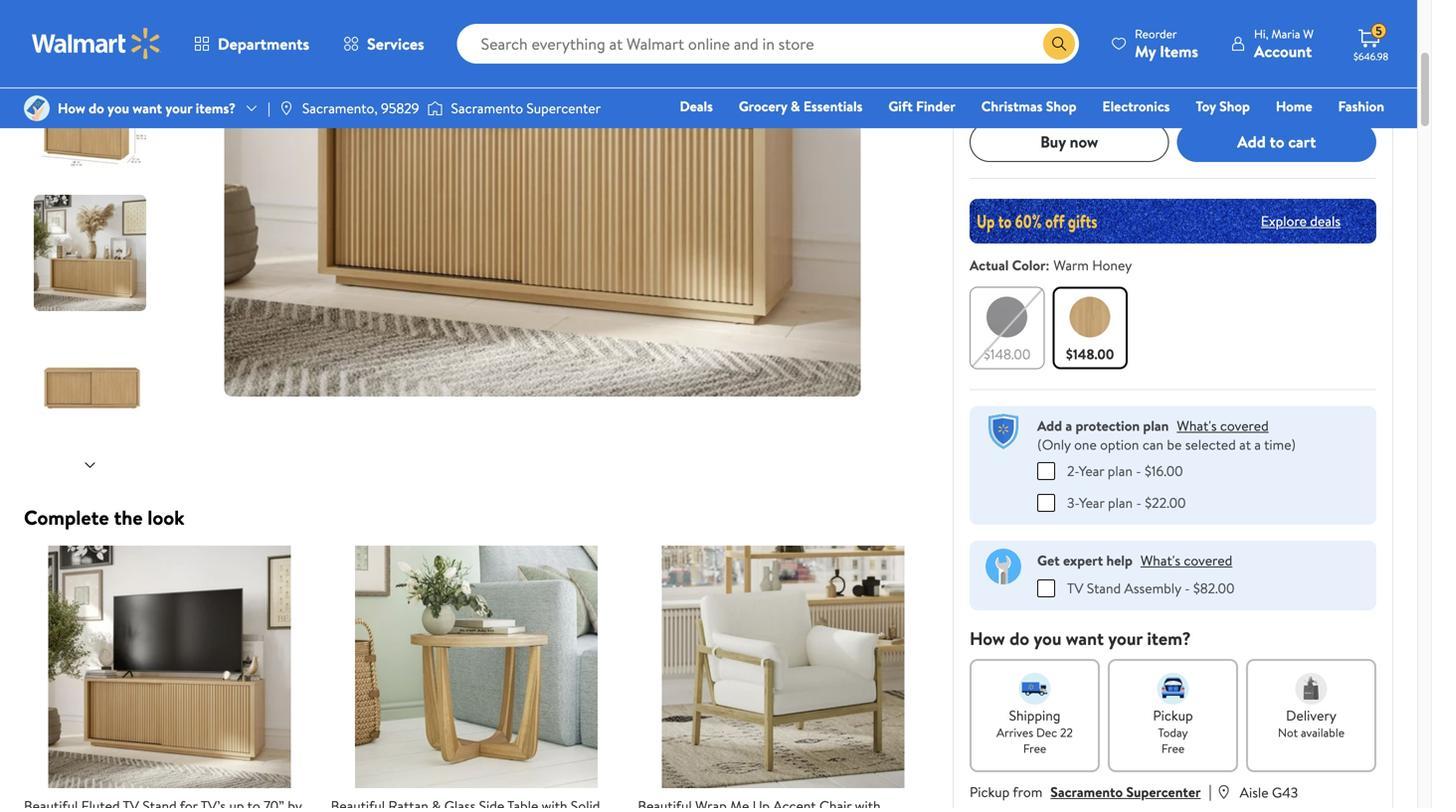 Task type: locate. For each thing, give the bounding box(es) containing it.
95829
[[381, 98, 419, 118]]

how for how do you want your items?
[[58, 98, 85, 118]]

1 horizontal spatial supercenter
[[1126, 783, 1201, 802]]

intent image for pickup image
[[1157, 673, 1189, 705]]

pickup left from
[[970, 783, 1010, 802]]

sacramento right from
[[1051, 783, 1123, 802]]

1 horizontal spatial list item
[[331, 546, 622, 809]]

$148.00 button down warm
[[1053, 287, 1128, 369]]

0 horizontal spatial sacramento
[[451, 98, 523, 118]]

 image left sacramento,
[[278, 100, 294, 116]]

0 vertical spatial sacramento
[[451, 98, 523, 118]]

shop inside toy shop link
[[1220, 96, 1250, 116]]

deals link
[[671, 95, 722, 117]]

pickup for pickup from sacramento supercenter |
[[970, 783, 1010, 802]]

$82.00
[[1193, 579, 1235, 598]]

how do you want your items?
[[58, 98, 236, 118]]

0 horizontal spatial pickup
[[970, 783, 1010, 802]]

learn how button
[[1092, 61, 1154, 82]]

how down in_home_installation logo
[[970, 626, 1005, 651]]

1 vertical spatial gift
[[1067, 124, 1091, 144]]

1 horizontal spatial your
[[1108, 626, 1143, 651]]

| right items?
[[268, 98, 270, 118]]

services
[[367, 33, 424, 55]]

1 vertical spatial year
[[1079, 493, 1105, 512]]

sacramento inside pickup from sacramento supercenter |
[[1051, 783, 1123, 802]]

actual color list
[[966, 283, 1381, 373]]

grocery & essentials link
[[730, 95, 872, 117]]

you down tv stand assembly - $82.00 option on the right of the page
[[1034, 626, 1062, 651]]

image of item 0 image
[[24, 546, 315, 789]]

w
[[1303, 25, 1314, 42]]

do down walmart image
[[89, 98, 104, 118]]

- for $82.00
[[1185, 579, 1190, 598]]

a right at
[[1255, 435, 1261, 454]]

1 vertical spatial -
[[1136, 493, 1142, 512]]

dec
[[1036, 724, 1057, 741]]

1 vertical spatial what's covered button
[[1141, 551, 1233, 570]]

christmas shop
[[981, 96, 1077, 116]]

- left $16.00
[[1136, 461, 1141, 481]]

plan down 2-year plan - $16.00
[[1108, 493, 1133, 512]]

1 vertical spatial add
[[1037, 416, 1062, 435]]

1 vertical spatial sacramento
[[1051, 783, 1123, 802]]

0 vertical spatial what's covered button
[[1177, 416, 1269, 435]]

1 horizontal spatial $148.00 button
[[1053, 287, 1128, 369]]

1 $148.00 from the left
[[984, 344, 1031, 364]]

0 vertical spatial |
[[268, 98, 270, 118]]

0 vertical spatial -
[[1136, 461, 1141, 481]]

0 horizontal spatial  image
[[24, 95, 50, 121]]

$646.98
[[1354, 50, 1389, 63]]

add for add to cart
[[1238, 131, 1266, 153]]

what's
[[1177, 416, 1217, 435], [1141, 551, 1181, 570]]

gift
[[889, 96, 913, 116], [1067, 124, 1091, 144]]

0 vertical spatial plan
[[1143, 416, 1169, 435]]

gift inside 'gift finder' link
[[889, 96, 913, 116]]

0 horizontal spatial supercenter
[[527, 98, 601, 118]]

1 $148.00 button from the left
[[970, 287, 1045, 369]]

sacramento supercenter
[[451, 98, 601, 118]]

one
[[1074, 435, 1097, 454]]

cart
[[1288, 131, 1316, 153]]

you
[[107, 98, 129, 118], [1034, 626, 1062, 651]]

year for 3-
[[1079, 493, 1105, 512]]

0 vertical spatial covered
[[1220, 416, 1269, 435]]

TV Stand Assembly - $82.00 checkbox
[[1037, 580, 1055, 598]]

2 list item from the left
[[331, 546, 622, 809]]

1 vertical spatial plan
[[1108, 461, 1133, 481]]

you down walmart image
[[107, 98, 129, 118]]

1 horizontal spatial you
[[1034, 626, 1062, 651]]

0 vertical spatial want
[[133, 98, 162, 118]]

- left $22.00
[[1136, 493, 1142, 512]]

shop for christmas shop
[[1046, 96, 1077, 116]]

you for how do you want your item?
[[1034, 626, 1062, 651]]

1 shop from the left
[[1046, 96, 1077, 116]]

protection
[[1076, 416, 1140, 435]]

do
[[89, 98, 104, 118], [1010, 626, 1029, 651]]

2 horizontal spatial  image
[[427, 98, 443, 118]]

your left "item?"
[[1108, 626, 1143, 651]]

0 horizontal spatial a
[[1066, 416, 1072, 435]]

 image for sacramento supercenter
[[427, 98, 443, 118]]

walmart image
[[32, 28, 161, 60]]

 image
[[24, 95, 50, 121], [427, 98, 443, 118], [278, 100, 294, 116]]

1 horizontal spatial do
[[1010, 626, 1029, 651]]

what's right can
[[1177, 416, 1217, 435]]

$50.00
[[1033, 30, 1081, 51]]

aisle
[[1240, 783, 1269, 802]]

sacramento supercenter button
[[1051, 783, 1201, 802]]

$148.00 up protection
[[1066, 344, 1114, 364]]

| left "aisle"
[[1209, 781, 1212, 802]]

 image down walmart image
[[24, 95, 50, 121]]

color
[[1012, 255, 1046, 275]]

free
[[1023, 740, 1047, 757], [1162, 740, 1185, 757]]

add inside add to cart button
[[1238, 131, 1266, 153]]

plan right option
[[1143, 416, 1169, 435]]

pickup from sacramento supercenter |
[[970, 781, 1212, 802]]

1 horizontal spatial add
[[1238, 131, 1266, 153]]

purchased
[[1030, 86, 1082, 103]]

0 horizontal spatial |
[[268, 98, 270, 118]]

explore deals
[[1261, 211, 1341, 231]]

0 horizontal spatial your
[[165, 98, 192, 118]]

what's covered button for add a protection plan
[[1177, 416, 1269, 435]]

want
[[133, 98, 162, 118], [1066, 626, 1104, 651]]

0 vertical spatial supercenter
[[527, 98, 601, 118]]

plan down option
[[1108, 461, 1133, 481]]

g43
[[1272, 783, 1298, 802]]

free down shipping
[[1023, 740, 1047, 757]]

list item
[[24, 546, 315, 809], [331, 546, 622, 809], [638, 546, 929, 809]]

walmart+
[[1325, 124, 1385, 144]]

1 vertical spatial supercenter
[[1126, 783, 1201, 802]]

electronics
[[1103, 96, 1170, 116]]

0 vertical spatial how
[[58, 98, 85, 118]]

what's covered button for get expert help
[[1141, 551, 1233, 570]]

how
[[58, 98, 85, 118], [970, 626, 1005, 651]]

shop
[[1046, 96, 1077, 116], [1220, 96, 1250, 116]]

1 year from the top
[[1079, 461, 1104, 481]]

gift cards link
[[1058, 123, 1139, 145]]

do up intent image for shipping
[[1010, 626, 1029, 651]]

explore deals link
[[1253, 203, 1349, 239]]

beautiful fluted tv stand for tv's up to 70" by drew barrymore, warm honey finish - image 5 of 12 image
[[34, 323, 150, 440]]

online
[[1085, 86, 1117, 103]]

shop up buy now at the top right of page
[[1046, 96, 1077, 116]]

expert
[[1063, 551, 1103, 570]]

grocery
[[739, 96, 787, 116]]

1 vertical spatial do
[[1010, 626, 1029, 651]]

cards
[[1095, 124, 1130, 144]]

0 horizontal spatial $148.00
[[984, 344, 1031, 364]]

what's covered button
[[1177, 416, 1269, 435], [1141, 551, 1233, 570]]

|
[[268, 98, 270, 118], [1209, 781, 1212, 802]]

with
[[1018, 62, 1044, 81]]

hi,
[[1254, 25, 1269, 42]]

your left items?
[[165, 98, 192, 118]]

$22.00
[[1145, 493, 1186, 512]]

 image right "95829"
[[427, 98, 443, 118]]

want left items?
[[133, 98, 162, 118]]

1 horizontal spatial gift
[[1067, 124, 1091, 144]]

2 vertical spatial -
[[1185, 579, 1190, 598]]

- for $22.00
[[1136, 493, 1142, 512]]

supercenter
[[527, 98, 601, 118], [1126, 783, 1201, 802]]

sacramento, 95829
[[302, 98, 419, 118]]

gift right buy
[[1067, 124, 1091, 144]]

home link
[[1267, 95, 1321, 117]]

free inside shipping arrives dec 22 free
[[1023, 740, 1047, 757]]

1 horizontal spatial free
[[1162, 740, 1185, 757]]

warm
[[1054, 255, 1089, 275]]

1 horizontal spatial $148.00
[[1066, 344, 1114, 364]]

2 vertical spatial plan
[[1108, 493, 1133, 512]]

1 horizontal spatial pickup
[[1153, 706, 1193, 725]]

0 horizontal spatial shop
[[1046, 96, 1077, 116]]

today
[[1158, 724, 1188, 741]]

year down one
[[1079, 461, 1104, 481]]

free down intent image for pickup
[[1162, 740, 1185, 757]]

2-Year plan - $16.00 checkbox
[[1037, 462, 1055, 480]]

delivery
[[1286, 706, 1337, 725]]

0 vertical spatial do
[[89, 98, 104, 118]]

1 horizontal spatial sacramento
[[1051, 783, 1123, 802]]

0 vertical spatial you
[[107, 98, 129, 118]]

0 horizontal spatial add
[[1037, 416, 1062, 435]]

can
[[1143, 435, 1164, 454]]

0 horizontal spatial gift
[[889, 96, 913, 116]]

year right 3-year plan - $22.00 checkbox
[[1079, 493, 1105, 512]]

2 year from the top
[[1079, 493, 1105, 512]]

look
[[148, 504, 185, 532]]

covered right be
[[1220, 416, 1269, 435]]

image of item 2 image
[[331, 546, 622, 789]]

toy shop
[[1196, 96, 1250, 116]]

0 vertical spatial what's
[[1177, 416, 1217, 435]]

 image for sacramento, 95829
[[278, 100, 294, 116]]

- left $82.00
[[1185, 579, 1190, 598]]

grocery & essentials
[[739, 96, 863, 116]]

$148.00 button down actual
[[970, 287, 1045, 369]]

$148.00 up "wpp logo"
[[984, 344, 1031, 364]]

2 $148.00 button from the left
[[1053, 287, 1128, 369]]

image of item 4 image
[[638, 546, 929, 789]]

1 free from the left
[[1023, 740, 1047, 757]]

1 vertical spatial pickup
[[970, 783, 1010, 802]]

0 vertical spatial add
[[1238, 131, 1266, 153]]

covered inside add a protection plan what's covered (only one option can be selected at a time)
[[1220, 416, 1269, 435]]

0 horizontal spatial you
[[107, 98, 129, 118]]

your
[[165, 98, 192, 118], [1108, 626, 1143, 651]]

2 free from the left
[[1162, 740, 1185, 757]]

add to cart button
[[1177, 122, 1377, 162]]

sacramento right "95829"
[[451, 98, 523, 118]]

how down walmart image
[[58, 98, 85, 118]]

honey
[[1092, 255, 1132, 275]]

do for how do you want your item?
[[1010, 626, 1029, 651]]

$14/mo with
[[970, 62, 1044, 81]]

0 vertical spatial your
[[165, 98, 192, 118]]

2 shop from the left
[[1220, 96, 1250, 116]]

gift left finder
[[889, 96, 913, 116]]

affirm image
[[1048, 61, 1088, 77]]

intent image for shipping image
[[1019, 673, 1051, 705]]

0 vertical spatial pickup
[[1153, 706, 1193, 725]]

0 horizontal spatial $148.00 button
[[970, 287, 1045, 369]]

pickup down intent image for pickup
[[1153, 706, 1193, 725]]

learn
[[1092, 62, 1125, 81]]

1 horizontal spatial shop
[[1220, 96, 1250, 116]]

christmas shop link
[[973, 95, 1086, 117]]

1 vertical spatial want
[[1066, 626, 1104, 651]]

1 vertical spatial you
[[1034, 626, 1062, 651]]

1 vertical spatial covered
[[1184, 551, 1233, 570]]

want down "tv"
[[1066, 626, 1104, 651]]

0 horizontal spatial list item
[[24, 546, 315, 809]]

shop right toy
[[1220, 96, 1250, 116]]

1 vertical spatial what's
[[1141, 551, 1181, 570]]

0 vertical spatial year
[[1079, 461, 1104, 481]]

to
[[1270, 131, 1285, 153]]

what's up assembly
[[1141, 551, 1181, 570]]

a left one
[[1066, 416, 1072, 435]]

plan for $16.00
[[1108, 461, 1133, 481]]

delivery not available
[[1278, 706, 1345, 741]]

1 vertical spatial your
[[1108, 626, 1143, 651]]

buy now button
[[970, 122, 1169, 162]]

2 horizontal spatial list item
[[638, 546, 929, 809]]

aisle g43
[[1240, 783, 1298, 802]]

sacramento
[[451, 98, 523, 118], [1051, 783, 1123, 802]]

year for 2-
[[1079, 461, 1104, 481]]

3-
[[1067, 493, 1079, 512]]

0 vertical spatial gift
[[889, 96, 913, 116]]

1 vertical spatial how
[[970, 626, 1005, 651]]

pickup
[[1153, 706, 1193, 725], [970, 783, 1010, 802]]

list
[[16, 546, 937, 809]]

covered up $82.00
[[1184, 551, 1233, 570]]

0 horizontal spatial do
[[89, 98, 104, 118]]

1 horizontal spatial how
[[970, 626, 1005, 651]]

3-Year plan - $22.00 checkbox
[[1037, 494, 1055, 512]]

1 horizontal spatial  image
[[278, 100, 294, 116]]

0 horizontal spatial how
[[58, 98, 85, 118]]

2-
[[1067, 461, 1079, 481]]

0 horizontal spatial free
[[1023, 740, 1047, 757]]

shop inside christmas shop link
[[1046, 96, 1077, 116]]

next image image
[[82, 458, 98, 474]]

1 horizontal spatial want
[[1066, 626, 1104, 651]]

price
[[970, 86, 996, 103]]

up to sixty percent off deals. shop now. image
[[970, 199, 1377, 243]]

add inside add a protection plan what's covered (only one option can be selected at a time)
[[1037, 416, 1062, 435]]

deals
[[680, 96, 713, 116]]

items?
[[196, 98, 236, 118]]

pickup inside pickup from sacramento supercenter |
[[970, 783, 1010, 802]]

1 vertical spatial |
[[1209, 781, 1212, 802]]

beautiful fluted tv stand for tv's up to 70" by drew barrymore, warm honey finish image
[[224, 0, 861, 397]]

supercenter inside pickup from sacramento supercenter |
[[1126, 783, 1201, 802]]

price when purchased online
[[970, 86, 1117, 103]]

get expert help what's covered
[[1037, 551, 1233, 570]]

$16.00
[[1145, 461, 1183, 481]]

0 horizontal spatial want
[[133, 98, 162, 118]]

gift finder link
[[880, 95, 965, 117]]



Task type: describe. For each thing, give the bounding box(es) containing it.
reorder
[[1135, 25, 1177, 42]]

electronics link
[[1094, 95, 1179, 117]]

essentials
[[804, 96, 863, 116]]

do for how do you want your items?
[[89, 98, 104, 118]]

search icon image
[[1051, 36, 1067, 52]]

how for how do you want your item?
[[970, 626, 1005, 651]]

beautiful fluted tv stand for tv's up to 70" by drew barrymore, warm honey finish - image 2 of 12 image
[[34, 0, 150, 55]]

services button
[[326, 20, 441, 68]]

walmart+ link
[[1316, 123, 1393, 145]]

departments
[[218, 33, 309, 55]]

maria
[[1272, 25, 1300, 42]]

sacramento,
[[302, 98, 378, 118]]

reorder my items
[[1135, 25, 1199, 62]]

from
[[1013, 783, 1043, 802]]

you for how do you want your items?
[[107, 98, 129, 118]]

shop for toy shop
[[1220, 96, 1250, 116]]

help
[[1107, 551, 1133, 570]]

gift finder
[[889, 96, 956, 116]]

legal information image
[[1121, 86, 1137, 102]]

registry link
[[1147, 123, 1215, 145]]

be
[[1167, 435, 1182, 454]]

shipping arrives dec 22 free
[[997, 706, 1073, 757]]

shipping
[[1009, 706, 1061, 725]]

plan for $22.00
[[1108, 493, 1133, 512]]

fashion link
[[1329, 95, 1393, 117]]

one debit link
[[1223, 123, 1308, 145]]

1 horizontal spatial |
[[1209, 781, 1212, 802]]

(only
[[1037, 435, 1071, 454]]

your for item?
[[1108, 626, 1143, 651]]

2-year plan - $16.00
[[1067, 461, 1183, 481]]

add for add a protection plan what's covered (only one option can be selected at a time)
[[1037, 416, 1062, 435]]

intent image for delivery image
[[1296, 673, 1327, 705]]

$14/mo
[[970, 62, 1015, 81]]

arrives
[[997, 724, 1034, 741]]

tv stand assembly - $82.00
[[1067, 579, 1235, 598]]

Walmart Site-Wide search field
[[457, 24, 1079, 64]]

22
[[1060, 724, 1073, 741]]

want for items?
[[133, 98, 162, 118]]

now
[[1070, 131, 1099, 153]]

in_home_installation logo image
[[986, 549, 1022, 585]]

debit
[[1265, 124, 1299, 144]]

3 list item from the left
[[638, 546, 929, 809]]

learn how
[[1092, 62, 1154, 81]]

gift inside fashion gift cards
[[1067, 124, 1091, 144]]

1 list item from the left
[[24, 546, 315, 809]]

get
[[1037, 551, 1060, 570]]

2 $148.00 from the left
[[1066, 344, 1114, 364]]

registry
[[1156, 124, 1206, 144]]

wpp logo image
[[986, 414, 1022, 450]]

1 horizontal spatial a
[[1255, 435, 1261, 454]]

free inside pickup today free
[[1162, 740, 1185, 757]]

explore
[[1261, 211, 1307, 231]]

Search search field
[[457, 24, 1079, 64]]

beautiful fluted tv stand for tv's up to 70" by drew barrymore, warm honey finish - image 4 of 12 image
[[34, 195, 150, 311]]

pickup today free
[[1153, 706, 1193, 757]]

at
[[1239, 435, 1251, 454]]

complete the look
[[24, 504, 185, 532]]

want for item?
[[1066, 626, 1104, 651]]

not
[[1278, 724, 1298, 741]]

assembly
[[1124, 579, 1181, 598]]

home
[[1276, 96, 1313, 116]]

- for $16.00
[[1136, 461, 1141, 481]]

&
[[791, 96, 800, 116]]

account
[[1254, 40, 1312, 62]]

how
[[1129, 62, 1154, 81]]

when
[[999, 86, 1027, 103]]

add a protection plan what's covered (only one option can be selected at a time)
[[1037, 416, 1296, 454]]

add to cart
[[1238, 131, 1316, 153]]

fashion
[[1338, 96, 1385, 116]]

actual
[[970, 255, 1009, 275]]

pickup for pickup today free
[[1153, 706, 1193, 725]]

available
[[1301, 724, 1345, 741]]

fashion gift cards
[[1067, 96, 1385, 144]]

buy now
[[1040, 131, 1099, 153]]

stand
[[1087, 579, 1121, 598]]

time)
[[1264, 435, 1296, 454]]

hi, maria w account
[[1254, 25, 1314, 62]]

3-year plan - $22.00
[[1067, 493, 1186, 512]]

beautiful fluted tv stand for tv's up to 70" by drew barrymore, warm honey finish - image 3 of 12 image
[[34, 67, 150, 183]]

what's inside add a protection plan what's covered (only one option can be selected at a time)
[[1177, 416, 1217, 435]]

next media item image
[[883, 53, 907, 77]]

christmas
[[981, 96, 1043, 116]]

actual color : warm honey
[[970, 255, 1132, 275]]

tv
[[1067, 579, 1084, 598]]

finder
[[916, 96, 956, 116]]

plan inside add a protection plan what's covered (only one option can be selected at a time)
[[1143, 416, 1169, 435]]

my
[[1135, 40, 1156, 62]]

buy
[[1040, 131, 1066, 153]]

option
[[1100, 435, 1139, 454]]

how do you want your item?
[[970, 626, 1191, 651]]

:
[[1046, 255, 1050, 275]]

 image for how do you want your items?
[[24, 95, 50, 121]]

the
[[114, 504, 143, 532]]

complete
[[24, 504, 109, 532]]

your for items?
[[165, 98, 192, 118]]



Task type: vqa. For each thing, say whether or not it's contained in the screenshot.
Home
yes



